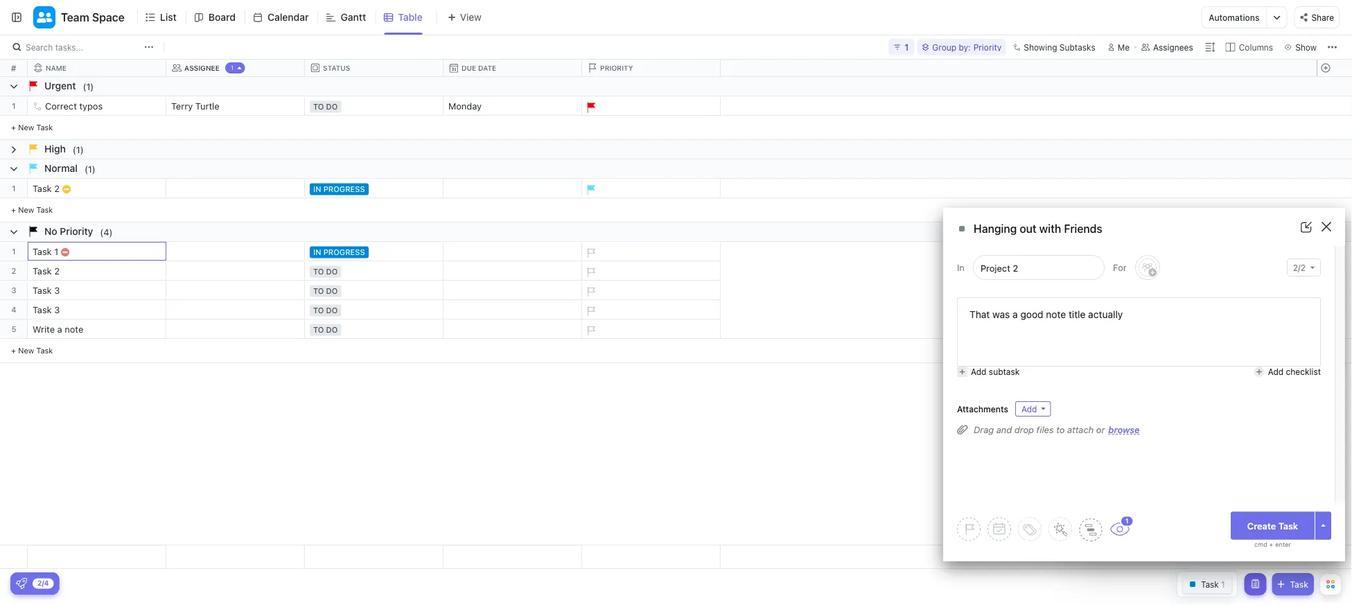 Task type: vqa. For each thing, say whether or not it's contained in the screenshot.


Task type: describe. For each thing, give the bounding box(es) containing it.
1 to do from the top
[[313, 102, 338, 111]]

2/2
[[1293, 263, 1306, 272]]

enter
[[1275, 541, 1291, 548]]

assignees
[[1153, 42, 1193, 52]]

task up enter at the bottom
[[1279, 521, 1298, 531]]

1 do from the top
[[326, 102, 338, 111]]

1 vertical spatial 1 button
[[1110, 515, 1134, 536]]

space
[[92, 11, 125, 24]]

no priority
[[44, 226, 93, 237]]

list link
[[160, 0, 182, 35]]

row group containing 1 1 2 3 1 4 5
[[0, 77, 28, 363]]

2 horizontal spatial note
[[1164, 296, 1183, 307]]

in
[[957, 262, 965, 273]]

write a note
[[33, 324, 83, 334]]

0 vertical spatial good
[[1140, 296, 1162, 307]]

(1) for urgent
[[83, 81, 94, 91]]

2/2 button
[[1287, 259, 1321, 277]]

row containing name
[[28, 60, 724, 77]]

set priority image
[[580, 301, 601, 322]]

row group containing urgent
[[0, 77, 1352, 363]]

priority button
[[582, 63, 721, 73]]

urgent
[[44, 80, 76, 91]]

row group containing correct typos
[[28, 77, 721, 363]]

showing subtasks button
[[1009, 39, 1100, 55]]

showing
[[1024, 42, 1057, 52]]

view button
[[436, 9, 486, 26]]

1 vertical spatial that
[[970, 309, 990, 320]]

date
[[478, 64, 496, 72]]

me button
[[1102, 39, 1135, 55]]

automations
[[1209, 12, 1260, 22]]

add button
[[1015, 401, 1051, 417]]

set priority image for write a note
[[580, 320, 601, 341]]

calendar link
[[268, 0, 314, 35]]

attachments
[[957, 404, 1008, 414]]

set priority image for ‎task 1
[[580, 243, 601, 263]]

to inside 'drag and drop files to attach or browse'
[[1056, 425, 1065, 435]]

columns
[[1239, 42, 1273, 52]]

2 do from the top
[[326, 267, 338, 276]]

list
[[160, 11, 177, 23]]

1 new from the top
[[18, 123, 34, 132]]

normal
[[44, 163, 78, 174]]

(4)
[[100, 227, 113, 237]]

automations button
[[1202, 7, 1267, 28]]

task down enter at the bottom
[[1290, 579, 1309, 589]]

team space
[[61, 11, 125, 24]]

press space to select this row. row containing 4
[[0, 300, 28, 320]]

and
[[996, 425, 1012, 435]]

browse
[[1109, 424, 1140, 435]]

2 for task 2
[[54, 183, 60, 194]]

search tasks...
[[26, 42, 83, 52]]

due
[[462, 64, 476, 72]]

in progress for ‎task 1
[[313, 248, 365, 257]]

write
[[33, 324, 55, 334]]

by:
[[959, 42, 971, 52]]

correct
[[45, 101, 77, 111]]

team space button
[[55, 2, 125, 33]]

set priority image for ‎task 2
[[580, 262, 601, 283]]

2/4
[[37, 579, 49, 587]]

3 up write a note
[[54, 305, 60, 315]]

add checklist
[[1268, 367, 1321, 377]]

2 inside 1 1 2 3 1 4 5
[[11, 266, 16, 275]]

to do cell for set priority image related to task 3
[[305, 281, 444, 299]]

to do cell for set priority image related to ‎task 2
[[305, 261, 444, 280]]

for
[[1113, 262, 1127, 273]]

0 horizontal spatial good
[[1021, 309, 1043, 320]]

1 horizontal spatial that
[[1092, 296, 1111, 307]]

in progress cell for task 2
[[305, 179, 444, 198]]

typos
[[79, 101, 103, 111]]

showing subtasks
[[1024, 42, 1096, 52]]

‎task 2
[[33, 266, 60, 276]]

press space to select this row. row containing 2
[[0, 261, 28, 281]]

3 do from the top
[[326, 287, 338, 296]]

monday
[[448, 101, 482, 111]]

3 to do from the top
[[313, 287, 338, 296]]

create task
[[1247, 521, 1298, 531]]

1 1 2 3 1 4 5
[[11, 101, 16, 333]]

assignees button
[[1135, 39, 1200, 55]]

task up high
[[36, 123, 53, 132]]

terry turtle cell
[[166, 96, 305, 115]]

dropdown menu image
[[444, 545, 581, 568]]

status button
[[305, 63, 444, 73]]

2 new from the top
[[18, 205, 34, 214]]

high cell
[[0, 140, 1352, 159]]

subtasks
[[1060, 42, 1096, 52]]

no priority cell
[[0, 222, 1352, 241]]

#
[[11, 63, 16, 73]]

‎task for ‎task 2
[[33, 266, 52, 276]]

0 vertical spatial that was a good note title actually
[[1092, 296, 1236, 307]]

4
[[11, 305, 16, 314]]

drop
[[1015, 425, 1034, 435]]

1 horizontal spatial actually
[[1204, 296, 1236, 307]]

add subtask
[[971, 367, 1020, 377]]

1 vertical spatial that was a good note title actually
[[970, 309, 1123, 320]]

terry
[[171, 101, 193, 111]]

attach
[[1067, 425, 1094, 435]]

name
[[46, 64, 66, 72]]

terry turtle
[[171, 101, 219, 111]]

turtle
[[195, 101, 219, 111]]

press space to select this row. row containing ‎task 1
[[28, 242, 721, 263]]

(1) for normal
[[85, 164, 95, 174]]

5 to do from the top
[[313, 325, 338, 334]]

cmd + enter
[[1254, 541, 1291, 548]]

columns button
[[1222, 39, 1280, 55]]

table link
[[398, 0, 428, 35]]

press space to select this row. row containing correct typos
[[28, 96, 721, 118]]

0 horizontal spatial actually
[[1088, 309, 1123, 320]]

create
[[1247, 521, 1276, 531]]

drag
[[974, 425, 994, 435]]

due date column header
[[444, 60, 585, 77]]

out
[[1171, 254, 1188, 267]]

gantt
[[341, 11, 366, 23]]

cmd
[[1254, 541, 1268, 548]]

4 to do from the top
[[313, 306, 338, 315]]

share
[[1312, 13, 1334, 22]]

urgent cell
[[0, 77, 1352, 96]]

assignee
[[184, 64, 220, 72]]

task 2
[[33, 183, 60, 194]]

1 horizontal spatial a
[[1013, 309, 1018, 320]]

5 do from the top
[[326, 325, 338, 334]]

board
[[208, 11, 236, 23]]

task 3 for to do cell related to set priority icon
[[33, 305, 60, 315]]

to do cell for set priority image related to write a note
[[305, 320, 444, 338]]

show
[[1295, 42, 1317, 52]]



Task type: locate. For each thing, give the bounding box(es) containing it.
do
[[326, 102, 338, 111], [326, 267, 338, 276], [326, 287, 338, 296], [326, 306, 338, 315], [326, 325, 338, 334]]

task down ‎task 2
[[33, 285, 52, 296]]

task up write
[[33, 305, 52, 315]]

2 vertical spatial new task
[[18, 346, 53, 355]]

1 vertical spatial new task
[[18, 205, 53, 214]]

1 vertical spatial in progress cell
[[305, 242, 444, 261]]

1 horizontal spatial was
[[1114, 296, 1130, 307]]

grid containing urgent
[[0, 60, 1352, 569]]

0 vertical spatial progress
[[323, 185, 365, 194]]

press space to select this row. row
[[0, 96, 28, 116], [28, 96, 721, 118], [1317, 96, 1352, 116], [0, 179, 28, 198], [28, 179, 721, 200], [1317, 179, 1352, 198], [0, 242, 28, 261], [28, 242, 721, 263], [1317, 242, 1352, 261], [0, 261, 28, 281], [28, 261, 721, 283], [1317, 261, 1352, 281], [0, 281, 28, 300], [28, 281, 721, 302], [1317, 281, 1352, 300], [0, 300, 28, 320], [28, 300, 721, 322], [1317, 300, 1352, 320], [0, 320, 28, 339], [28, 320, 721, 341], [1317, 320, 1352, 339], [28, 545, 721, 569], [1317, 545, 1352, 569]]

1 vertical spatial note
[[1046, 309, 1066, 320]]

1 in progress cell from the top
[[305, 179, 444, 198]]

title
[[1185, 296, 1201, 307], [1069, 309, 1086, 320]]

share button
[[1294, 6, 1340, 28]]

1 ‎task from the top
[[33, 246, 52, 257]]

in for task 2
[[313, 185, 321, 194]]

(1) up typos
[[83, 81, 94, 91]]

add left subtask
[[971, 367, 987, 377]]

actually down for
[[1088, 309, 1123, 320]]

1 horizontal spatial priority
[[600, 64, 633, 72]]

0 vertical spatial 1 button
[[888, 39, 914, 55]]

5
[[11, 324, 16, 333]]

1 horizontal spatial 1 button
[[1110, 515, 1134, 536]]

1 inside assignee column header
[[231, 64, 234, 71]]

0 vertical spatial (1)
[[83, 81, 94, 91]]

0 horizontal spatial add
[[971, 367, 987, 377]]

‎task 1
[[33, 246, 58, 257]]

1 progress from the top
[[323, 185, 365, 194]]

checklist
[[1286, 367, 1321, 377]]

board link
[[208, 0, 241, 35]]

4 to do cell from the top
[[305, 300, 444, 319]]

0 horizontal spatial priority
[[60, 226, 93, 237]]

due date
[[462, 64, 496, 72]]

(1) inside normal cell
[[85, 164, 95, 174]]

1 vertical spatial ‎task
[[33, 266, 52, 276]]

2 horizontal spatial a
[[1133, 296, 1138, 307]]

a up subtask
[[1013, 309, 1018, 320]]

user friends image
[[37, 11, 52, 23]]

0 vertical spatial in
[[313, 185, 321, 194]]

in progress cell for ‎task 1
[[305, 242, 444, 261]]

0 horizontal spatial a
[[57, 324, 62, 334]]

1 vertical spatial priority
[[600, 64, 633, 72]]

task 3 up write
[[33, 305, 60, 315]]

set priority image
[[580, 243, 601, 263], [580, 262, 601, 283], [580, 281, 601, 302], [580, 320, 601, 341], [957, 517, 981, 541]]

2 to do cell from the top
[[305, 261, 444, 280]]

2 in progress from the top
[[313, 248, 365, 257]]

priority inside group by: priority
[[974, 42, 1002, 52]]

files
[[1037, 425, 1054, 435]]

1 button
[[888, 39, 914, 55], [1110, 515, 1134, 536]]

1 to do cell from the top
[[305, 96, 444, 115]]

to
[[313, 102, 324, 111], [313, 267, 324, 276], [313, 287, 324, 296], [313, 306, 324, 315], [313, 325, 324, 334], [1056, 425, 1065, 435]]

task 3 down ‎task 2
[[33, 285, 60, 296]]

was up subtask
[[993, 309, 1010, 320]]

0 vertical spatial was
[[1114, 296, 1130, 307]]

1 vertical spatial actually
[[1088, 309, 1123, 320]]

correct typos
[[45, 101, 103, 111]]

3 inside 1 1 2 3 1 4 5
[[11, 286, 16, 295]]

name column header
[[28, 60, 169, 76]]

due date button
[[444, 63, 582, 73]]

gantt link
[[341, 0, 372, 35]]

(1) inside high cell
[[73, 144, 84, 155]]

1 horizontal spatial add
[[1022, 404, 1037, 414]]

0 vertical spatial ‎task
[[33, 246, 52, 257]]

3 new task from the top
[[18, 346, 53, 355]]

task down the task 2
[[36, 205, 53, 214]]

a
[[1133, 296, 1138, 307], [1013, 309, 1018, 320], [57, 324, 62, 334]]

0 horizontal spatial note
[[65, 324, 83, 334]]

1 new task from the top
[[18, 123, 53, 132]]

1 vertical spatial good
[[1021, 309, 1043, 320]]

to do
[[313, 102, 338, 111], [313, 267, 338, 276], [313, 287, 338, 296], [313, 306, 338, 315], [313, 325, 338, 334]]

task down write
[[36, 346, 53, 355]]

subtask
[[989, 367, 1020, 377]]

status
[[323, 64, 350, 72]]

1 task 3 from the top
[[33, 285, 60, 296]]

team
[[61, 11, 89, 24]]

3
[[54, 285, 60, 296], [11, 286, 16, 295], [54, 305, 60, 315]]

1 in from the top
[[313, 185, 321, 194]]

actually
[[1204, 296, 1236, 307], [1088, 309, 1123, 320]]

3 to do cell from the top
[[305, 281, 444, 299]]

press space to select this row. row containing 5
[[0, 320, 28, 339]]

normal cell
[[0, 159, 1352, 178]]

2 task 3 from the top
[[33, 305, 60, 315]]

0 vertical spatial that
[[1092, 296, 1111, 307]]

priority inside cell
[[60, 226, 93, 237]]

add for add checklist
[[1268, 367, 1284, 377]]

priority inside dropdown button
[[600, 64, 633, 72]]

in for ‎task 1
[[313, 248, 321, 257]]

table
[[398, 11, 423, 23]]

new task up high
[[18, 123, 53, 132]]

that
[[1092, 296, 1111, 307], [970, 309, 990, 320]]

2 vertical spatial priority
[[60, 226, 93, 237]]

task inside press space to select this row. row
[[33, 183, 52, 194]]

no
[[44, 226, 57, 237]]

1 vertical spatial new
[[18, 205, 34, 214]]

grid
[[0, 60, 1352, 569]]

priority right no
[[60, 226, 93, 237]]

task 3 for to do cell associated with set priority image related to task 3
[[33, 285, 60, 296]]

in progress for task 2
[[313, 185, 365, 194]]

3 up '4' on the left bottom of the page
[[11, 286, 16, 295]]

0 vertical spatial title
[[1185, 296, 1201, 307]]

2 vertical spatial new
[[18, 346, 34, 355]]

priority right by:
[[974, 42, 1002, 52]]

monday cell
[[444, 96, 582, 115]]

view
[[460, 11, 482, 23]]

or
[[1096, 425, 1105, 435]]

tasks...
[[55, 42, 83, 52]]

1 vertical spatial title
[[1069, 309, 1086, 320]]

1 in progress from the top
[[313, 185, 365, 194]]

a down hanging
[[1133, 296, 1138, 307]]

2 new task from the top
[[18, 205, 53, 214]]

me
[[1118, 42, 1130, 52]]

2 left ‎task 2
[[11, 266, 16, 275]]

progress for 2
[[323, 185, 365, 194]]

3 down ‎task 2
[[54, 285, 60, 296]]

0 vertical spatial priority
[[974, 42, 1002, 52]]

new task right 1 1 2 3 1 4 5
[[18, 205, 53, 214]]

onboarding checklist button image
[[16, 578, 27, 589]]

priority up urgent cell
[[600, 64, 633, 72]]

0 vertical spatial new task
[[18, 123, 53, 132]]

2 horizontal spatial add
[[1268, 367, 1284, 377]]

(1) right high
[[73, 144, 84, 155]]

hanging out with friends
[[1125, 254, 1254, 267]]

row group
[[0, 77, 28, 363], [0, 77, 1352, 363], [28, 77, 721, 363], [1317, 77, 1352, 363]]

add left checklist
[[1268, 367, 1284, 377]]

1 vertical spatial progress
[[323, 248, 365, 257]]

0 horizontal spatial that
[[970, 309, 990, 320]]

0 vertical spatial a
[[1133, 296, 1138, 307]]

hanging
[[1125, 254, 1168, 267]]

1 vertical spatial in progress
[[313, 248, 365, 257]]

1 vertical spatial a
[[1013, 309, 1018, 320]]

2 in from the top
[[313, 248, 321, 257]]

add
[[971, 367, 987, 377], [1268, 367, 1284, 377], [1022, 404, 1037, 414]]

task
[[36, 123, 53, 132], [33, 183, 52, 194], [36, 205, 53, 214], [33, 285, 52, 296], [33, 305, 52, 315], [36, 346, 53, 355], [1279, 521, 1298, 531], [1290, 579, 1309, 589]]

2 vertical spatial a
[[57, 324, 62, 334]]

in progress cell
[[305, 179, 444, 198], [305, 242, 444, 261]]

in progress
[[313, 185, 365, 194], [313, 248, 365, 257]]

0 vertical spatial in progress cell
[[305, 179, 444, 198]]

1
[[905, 42, 909, 52], [231, 64, 234, 71], [12, 101, 16, 110], [12, 184, 16, 193], [54, 246, 58, 257], [12, 247, 16, 256], [1126, 517, 1129, 524]]

set priority element
[[580, 243, 601, 263], [580, 262, 601, 283], [580, 281, 601, 302], [580, 301, 601, 322], [580, 320, 601, 341], [957, 517, 981, 541]]

row
[[28, 60, 724, 77]]

a inside row
[[57, 324, 62, 334]]

onboarding checklist button element
[[16, 578, 27, 589]]

calendar
[[268, 11, 309, 23]]

assignee column header
[[166, 60, 308, 76]]

search
[[26, 42, 53, 52]]

5 to do cell from the top
[[305, 320, 444, 338]]

1 horizontal spatial good
[[1140, 296, 1162, 307]]

press space to select this row. row containing write a note
[[28, 320, 721, 341]]

drag and drop files to attach or browse
[[974, 424, 1140, 435]]

0 vertical spatial in progress
[[313, 185, 365, 194]]

2 to do from the top
[[313, 267, 338, 276]]

1 vertical spatial (1)
[[73, 144, 84, 155]]

Task name or type '/' for commands text field
[[974, 222, 1277, 236]]

task down normal
[[33, 183, 52, 194]]

0 vertical spatial task 3
[[33, 285, 60, 296]]

2 progress from the top
[[323, 248, 365, 257]]

2 down ‎task 1
[[54, 266, 60, 276]]

3 new from the top
[[18, 346, 34, 355]]

status column header
[[305, 60, 446, 76]]

progress
[[323, 185, 365, 194], [323, 248, 365, 257]]

priority column header
[[582, 60, 724, 76]]

‎task up ‎task 2
[[33, 246, 52, 257]]

add for add subtask
[[971, 367, 987, 377]]

(1) right normal
[[85, 164, 95, 174]]

‎task for ‎task 1
[[33, 246, 52, 257]]

show button
[[1280, 39, 1321, 55]]

group
[[932, 42, 956, 52]]

0 vertical spatial actually
[[1204, 296, 1236, 307]]

Search tasks... text field
[[26, 37, 141, 57]]

cell
[[166, 179, 305, 198], [444, 179, 582, 198], [166, 242, 305, 261], [444, 242, 582, 261], [166, 261, 305, 280], [444, 261, 582, 280], [166, 281, 305, 299], [444, 281, 582, 299], [166, 300, 305, 319], [444, 300, 582, 319], [166, 320, 305, 338], [444, 320, 582, 338]]

that was a good note title actually
[[1092, 296, 1236, 307], [970, 309, 1123, 320]]

2
[[54, 183, 60, 194], [54, 266, 60, 276], [11, 266, 16, 275]]

2 for ‎task 2
[[54, 266, 60, 276]]

note inside press space to select this row. row
[[65, 324, 83, 334]]

2 ‎task from the top
[[33, 266, 52, 276]]

press space to select this row. row containing 3
[[0, 281, 28, 300]]

to do cell
[[305, 96, 444, 115], [305, 261, 444, 280], [305, 281, 444, 299], [305, 300, 444, 319], [305, 320, 444, 338]]

(1) for high
[[73, 144, 84, 155]]

(1) inside urgent cell
[[83, 81, 94, 91]]

0 horizontal spatial 1 button
[[888, 39, 914, 55]]

add inside dropdown button
[[1022, 404, 1037, 414]]

2 in progress cell from the top
[[305, 242, 444, 261]]

was down for
[[1114, 296, 1130, 307]]

1 vertical spatial was
[[993, 309, 1010, 320]]

2 vertical spatial note
[[65, 324, 83, 334]]

2 down normal
[[54, 183, 60, 194]]

to do cell for set priority icon
[[305, 300, 444, 319]]

was
[[1114, 296, 1130, 307], [993, 309, 1010, 320]]

(1)
[[83, 81, 94, 91], [73, 144, 84, 155], [85, 164, 95, 174]]

1 horizontal spatial note
[[1046, 309, 1066, 320]]

1 horizontal spatial title
[[1185, 296, 1201, 307]]

‎task down ‎task 1
[[33, 266, 52, 276]]

0 vertical spatial note
[[1164, 296, 1183, 307]]

set priority image for task 3
[[580, 281, 601, 302]]

new task down write
[[18, 346, 53, 355]]

0 vertical spatial new
[[18, 123, 34, 132]]

a right write
[[57, 324, 62, 334]]

4 do from the top
[[326, 306, 338, 315]]

1 vertical spatial in
[[313, 248, 321, 257]]

add up drop
[[1022, 404, 1037, 414]]

press space to select this row. row containing task 2
[[28, 179, 721, 200]]

with
[[1191, 254, 1213, 267]]

name button
[[28, 63, 166, 73]]

good
[[1140, 296, 1162, 307], [1021, 309, 1043, 320]]

press space to select this row. row containing ‎task 2
[[28, 261, 721, 283]]

0 horizontal spatial was
[[993, 309, 1010, 320]]

friends
[[1215, 254, 1254, 267]]

1 vertical spatial task 3
[[33, 305, 60, 315]]

+
[[1269, 541, 1273, 548]]

high
[[44, 143, 66, 155]]

progress for 1
[[323, 248, 365, 257]]

actually down friends
[[1204, 296, 1236, 307]]

group by: priority
[[932, 42, 1002, 52]]

new task
[[18, 123, 53, 132], [18, 205, 53, 214], [18, 346, 53, 355]]

0 horizontal spatial title
[[1069, 309, 1086, 320]]

2 vertical spatial (1)
[[85, 164, 95, 174]]

2 horizontal spatial priority
[[974, 42, 1002, 52]]

‎task
[[33, 246, 52, 257], [33, 266, 52, 276]]



